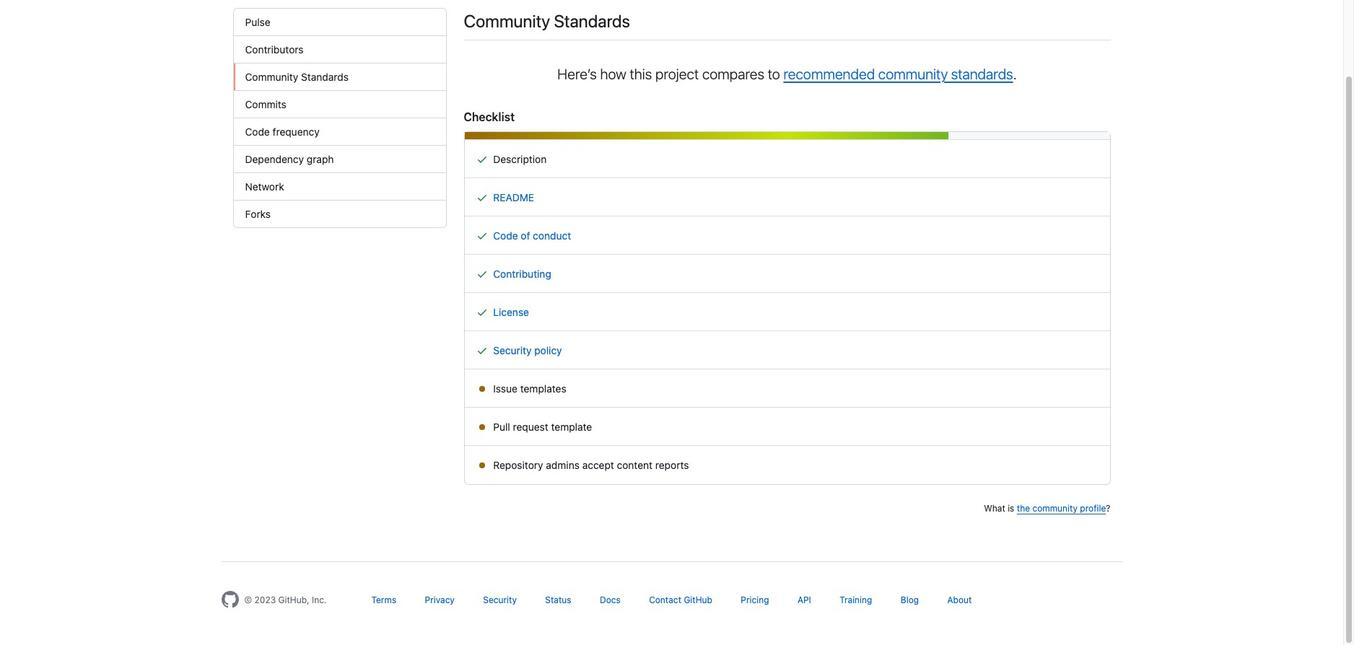 Task type: describe. For each thing, give the bounding box(es) containing it.
issue templates
[[491, 383, 567, 395]]

of
[[521, 230, 530, 242]]

status link
[[545, 595, 572, 606]]

code of conduct
[[493, 230, 571, 242]]

here's
[[558, 66, 597, 82]]

pulse
[[245, 16, 271, 28]]

added image for readme
[[476, 192, 488, 204]]

pricing
[[741, 595, 769, 606]]

pull request template
[[491, 421, 592, 433]]

request
[[513, 421, 549, 433]]

1 horizontal spatial community
[[464, 11, 550, 31]]

what
[[984, 503, 1006, 514]]

forks link
[[234, 201, 446, 227]]

0 vertical spatial community standards
[[464, 11, 630, 31]]

commits link
[[234, 91, 446, 118]]

homepage image
[[221, 591, 239, 609]]

terms link
[[371, 595, 397, 606]]

content
[[617, 459, 653, 472]]

security for security policy
[[493, 344, 532, 357]]

github,
[[278, 595, 309, 606]]

docs
[[600, 595, 621, 606]]

community standards link
[[234, 64, 446, 91]]

privacy
[[425, 595, 455, 606]]

frequency
[[273, 126, 320, 138]]

is
[[1008, 503, 1015, 514]]

about
[[948, 595, 972, 606]]

standards inside insights element
[[301, 71, 349, 83]]

insights element
[[233, 8, 447, 228]]

inc.
[[312, 595, 327, 606]]

code frequency
[[245, 126, 320, 138]]

contact github
[[649, 595, 713, 606]]

repository admins accept content reports
[[491, 459, 689, 472]]

profile
[[1080, 503, 1106, 514]]

standards
[[952, 66, 1014, 82]]

© 2023 github, inc.
[[244, 595, 327, 606]]

github
[[684, 595, 713, 606]]

added image for contributing
[[476, 269, 488, 280]]

network
[[245, 181, 284, 193]]

2023
[[255, 595, 276, 606]]

forks
[[245, 208, 271, 220]]

template
[[551, 421, 592, 433]]

license link
[[493, 306, 529, 318]]

api
[[798, 595, 811, 606]]

0 vertical spatial standards
[[554, 11, 630, 31]]

network link
[[234, 173, 446, 201]]

dependency graph
[[245, 153, 334, 165]]

privacy link
[[425, 595, 455, 606]]

dependency
[[245, 153, 304, 165]]

contributing link
[[493, 268, 552, 280]]

here's how this project compares to recommended community standards .
[[558, 66, 1017, 82]]

0 vertical spatial community
[[879, 66, 948, 82]]

added image for license
[[476, 307, 488, 318]]

code for code of conduct
[[493, 230, 518, 242]]

commits
[[245, 98, 287, 110]]

contributors
[[245, 43, 304, 56]]

policy
[[535, 344, 562, 357]]

contact github link
[[649, 595, 713, 606]]

compares
[[702, 66, 765, 82]]

recommended
[[784, 66, 875, 82]]

how
[[600, 66, 627, 82]]

about link
[[948, 595, 972, 606]]

project
[[656, 66, 699, 82]]

to
[[768, 66, 780, 82]]

code of conduct link
[[493, 230, 571, 242]]



Task type: vqa. For each thing, say whether or not it's contained in the screenshot.
license link
yes



Task type: locate. For each thing, give the bounding box(es) containing it.
pricing link
[[741, 595, 769, 606]]

standards
[[554, 11, 630, 31], [301, 71, 349, 83]]

added image
[[476, 192, 488, 204], [476, 269, 488, 280], [476, 307, 488, 318], [476, 345, 488, 357]]

contact
[[649, 595, 682, 606]]

standards up here's at the left top of page
[[554, 11, 630, 31]]

standards down contributors link
[[301, 71, 349, 83]]

blog link
[[901, 595, 919, 606]]

1 vertical spatial code
[[493, 230, 518, 242]]

code left of
[[493, 230, 518, 242]]

2 not added yet image from the top
[[476, 422, 488, 433]]

added image left of
[[476, 230, 488, 242]]

code
[[245, 126, 270, 138], [493, 230, 518, 242]]

0 vertical spatial community
[[464, 11, 550, 31]]

recommended community standards link
[[784, 66, 1014, 82]]

1 added image from the top
[[476, 154, 488, 165]]

security left "policy"
[[493, 344, 532, 357]]

not added yet image left repository
[[476, 460, 488, 472]]

security for security link
[[483, 595, 517, 606]]

security left status
[[483, 595, 517, 606]]

security policy link
[[493, 344, 562, 357]]

community standards
[[464, 11, 630, 31], [245, 71, 349, 83]]

pulse link
[[234, 9, 446, 36]]

1 vertical spatial community
[[1033, 503, 1078, 514]]

0 vertical spatial code
[[245, 126, 270, 138]]

training
[[840, 595, 873, 606]]

what is the community profile ?
[[984, 503, 1111, 514]]

code inside insights element
[[245, 126, 270, 138]]

not added yet image for issue templates
[[476, 383, 488, 395]]

1 vertical spatial community standards
[[245, 71, 349, 83]]

added image
[[476, 154, 488, 165], [476, 230, 488, 242]]

0 horizontal spatial code
[[245, 126, 270, 138]]

accept
[[582, 459, 614, 472]]

this
[[630, 66, 652, 82]]

.
[[1014, 66, 1017, 82]]

training link
[[840, 595, 873, 606]]

description
[[491, 153, 547, 165]]

not added yet image for pull request template
[[476, 422, 488, 433]]

contributing
[[493, 268, 552, 280]]

repository
[[493, 459, 543, 472]]

community standards up here's at the left top of page
[[464, 11, 630, 31]]

community standards down contributors
[[245, 71, 349, 83]]

3 not added yet image from the top
[[476, 460, 488, 472]]

0 vertical spatial added image
[[476, 154, 488, 165]]

community left 'standards'
[[879, 66, 948, 82]]

admins
[[546, 459, 580, 472]]

1 vertical spatial community
[[245, 71, 298, 83]]

1 not added yet image from the top
[[476, 383, 488, 395]]

docs link
[[600, 595, 621, 606]]

1 horizontal spatial community standards
[[464, 11, 630, 31]]

?
[[1106, 503, 1111, 514]]

added image for security policy
[[476, 345, 488, 357]]

0 vertical spatial security
[[493, 344, 532, 357]]

status
[[545, 595, 572, 606]]

reports
[[656, 459, 689, 472]]

2 added image from the top
[[476, 230, 488, 242]]

0 vertical spatial not added yet image
[[476, 383, 488, 395]]

dependency graph link
[[234, 146, 446, 173]]

added image left 'readme'
[[476, 192, 488, 204]]

added image left 'description'
[[476, 154, 488, 165]]

code for code frequency
[[245, 126, 270, 138]]

0 horizontal spatial community
[[245, 71, 298, 83]]

0 horizontal spatial standards
[[301, 71, 349, 83]]

community inside insights element
[[245, 71, 298, 83]]

templates
[[520, 383, 567, 395]]

1 vertical spatial not added yet image
[[476, 422, 488, 433]]

1 added image from the top
[[476, 192, 488, 204]]

contributors link
[[234, 36, 446, 64]]

1 vertical spatial security
[[483, 595, 517, 606]]

conduct
[[533, 230, 571, 242]]

2 vertical spatial not added yet image
[[476, 460, 488, 472]]

©
[[244, 595, 252, 606]]

0 horizontal spatial community standards
[[245, 71, 349, 83]]

community
[[879, 66, 948, 82], [1033, 503, 1078, 514]]

added image left security policy link
[[476, 345, 488, 357]]

not added yet image for repository admins accept content reports
[[476, 460, 488, 472]]

1 vertical spatial standards
[[301, 71, 349, 83]]

not added yet image left the pull
[[476, 422, 488, 433]]

issue
[[493, 383, 518, 395]]

the
[[1017, 503, 1030, 514]]

not added yet image left issue
[[476, 383, 488, 395]]

security
[[493, 344, 532, 357], [483, 595, 517, 606]]

security policy
[[493, 344, 562, 357]]

added image left license
[[476, 307, 488, 318]]

the community profile link
[[1017, 503, 1106, 514]]

1 horizontal spatial community
[[1033, 503, 1078, 514]]

pull
[[493, 421, 510, 433]]

code down the 'commits'
[[245, 126, 270, 138]]

community right the the
[[1033, 503, 1078, 514]]

0 horizontal spatial community
[[879, 66, 948, 82]]

1 vertical spatial added image
[[476, 230, 488, 242]]

terms
[[371, 595, 397, 606]]

api link
[[798, 595, 811, 606]]

not added yet image
[[476, 383, 488, 395], [476, 422, 488, 433], [476, 460, 488, 472]]

2 added image from the top
[[476, 269, 488, 280]]

security link
[[483, 595, 517, 606]]

readme
[[493, 191, 534, 204]]

community standards inside community standards link
[[245, 71, 349, 83]]

1 horizontal spatial standards
[[554, 11, 630, 31]]

added image left contributing 'link'
[[476, 269, 488, 280]]

readme link
[[493, 191, 534, 204]]

3 added image from the top
[[476, 307, 488, 318]]

4 added image from the top
[[476, 345, 488, 357]]

1 horizontal spatial code
[[493, 230, 518, 242]]

blog
[[901, 595, 919, 606]]

code frequency link
[[234, 118, 446, 146]]

checklist
[[464, 110, 515, 123]]

community
[[464, 11, 550, 31], [245, 71, 298, 83]]

graph
[[307, 153, 334, 165]]

license
[[493, 306, 529, 318]]



